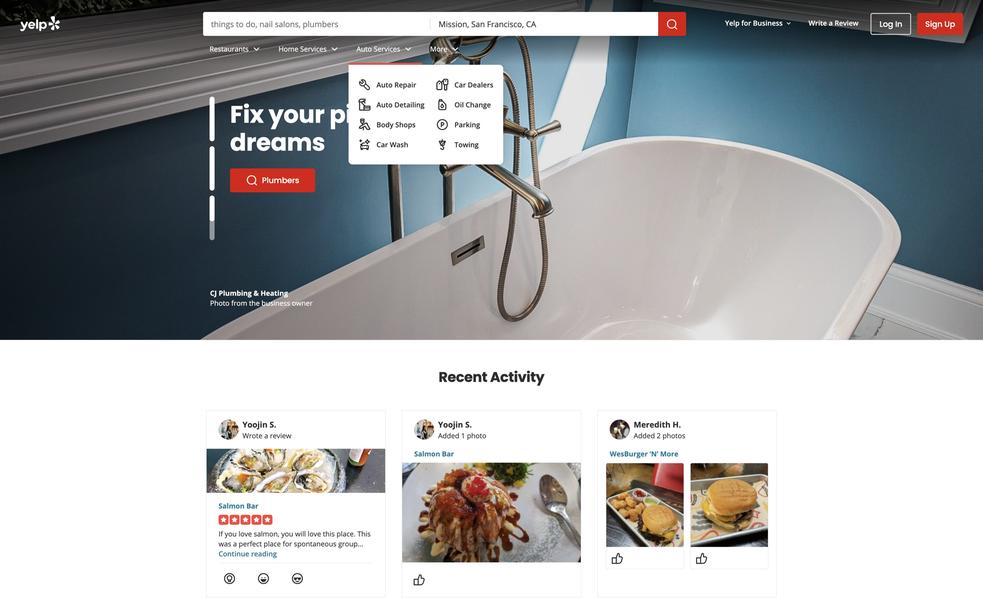 Task type: locate. For each thing, give the bounding box(es) containing it.
0 horizontal spatial more
[[430, 44, 447, 54]]

pipe
[[329, 98, 383, 131]]

salmon up 5 star rating image
[[219, 502, 245, 511]]

1 yoojin s. link from the left
[[243, 420, 276, 430]]

2 added from the left
[[634, 431, 655, 441]]

yoojin for yoojin s. wrote a review
[[243, 420, 267, 430]]

1 vertical spatial more
[[660, 450, 678, 459]]

1 photo of yoojin s. image from the left
[[219, 420, 239, 440]]

like feed item image
[[611, 553, 623, 565], [413, 575, 425, 587]]

2 yoojin from the left
[[438, 420, 463, 430]]

bar down 'yoojin s. added 1 photo'
[[442, 450, 454, 459]]

s. for yoojin s. added 1 photo
[[465, 420, 472, 430]]

0 horizontal spatial 24 chevron down v2 image
[[251, 43, 263, 55]]

a
[[829, 18, 833, 28], [264, 431, 268, 441]]

fix your pipe dreams
[[230, 98, 383, 159]]

2 horizontal spatial 24 chevron down v2 image
[[449, 43, 461, 55]]

1
[[461, 431, 465, 441]]

bar
[[442, 450, 454, 459], [246, 502, 258, 511]]

review
[[835, 18, 859, 28]]

bar up 5 star rating image
[[246, 502, 258, 511]]

0 horizontal spatial photo of yoojin s. image
[[219, 420, 239, 440]]

like feed item image
[[696, 553, 708, 565]]

1 horizontal spatial more
[[660, 450, 678, 459]]

more link
[[422, 36, 469, 65]]

1 vertical spatial bar
[[246, 502, 258, 511]]

1 horizontal spatial salmon
[[414, 450, 440, 459]]

0 horizontal spatial a
[[264, 431, 268, 441]]

1 horizontal spatial photo of yoojin s. image
[[414, 420, 434, 440]]

24 chevron down v2 image inside "auto services" link
[[402, 43, 414, 55]]

continue reading
[[219, 550, 277, 559]]

for
[[741, 18, 751, 28]]

yoojin s. added 1 photo
[[438, 420, 486, 441]]

16 chevron down v2 image
[[785, 19, 793, 27]]

sign up
[[925, 18, 955, 30]]

a right wrote
[[264, 431, 268, 441]]

1 horizontal spatial salmon bar
[[414, 450, 454, 459]]

yoojin up wrote
[[243, 420, 267, 430]]

added down meredith
[[634, 431, 655, 441]]

3 24 chevron down v2 image from the left
[[449, 43, 461, 55]]

  text field
[[203, 12, 431, 36]]

auto services
[[357, 44, 400, 54]]

yoojin
[[243, 420, 267, 430], [438, 420, 463, 430]]

2 services from the left
[[374, 44, 400, 54]]

1 horizontal spatial 24 chevron down v2 image
[[402, 43, 414, 55]]

0 vertical spatial salmon bar
[[414, 450, 454, 459]]

salmon bar
[[414, 450, 454, 459], [219, 502, 258, 511]]

plumbing
[[219, 289, 252, 298]]

0 vertical spatial salmon
[[414, 450, 440, 459]]

1 24 chevron down v2 image from the left
[[251, 43, 263, 55]]

yelp
[[725, 18, 740, 28]]

24 chevron down v2 image inside more link
[[449, 43, 461, 55]]

2 open photo lightbox image from the left
[[691, 464, 768, 548]]

0 vertical spatial like feed item image
[[611, 553, 623, 565]]

s. inside 'yoojin s. added 1 photo'
[[465, 420, 472, 430]]

0 vertical spatial more
[[430, 44, 447, 54]]

None search field
[[0, 0, 983, 65], [203, 12, 686, 36], [0, 0, 983, 65], [203, 12, 686, 36]]

salmon bar down 'yoojin s. added 1 photo'
[[414, 450, 454, 459]]

photo of yoojin s. image left 'yoojin s. added 1 photo'
[[414, 420, 434, 440]]

0 horizontal spatial salmon bar link
[[219, 501, 373, 511]]

fix
[[230, 98, 264, 131]]

s.
[[270, 420, 276, 430], [465, 420, 472, 430]]

added inside 'yoojin s. added 1 photo'
[[438, 431, 459, 441]]

the
[[249, 299, 260, 308]]

0 horizontal spatial added
[[438, 431, 459, 441]]

added
[[438, 431, 459, 441], [634, 431, 655, 441]]

added for yoojin s.
[[438, 431, 459, 441]]

0 vertical spatial a
[[829, 18, 833, 28]]

0 horizontal spatial salmon bar
[[219, 502, 258, 511]]

1 yoojin from the left
[[243, 420, 267, 430]]

salmon down 'yoojin s. added 1 photo'
[[414, 450, 440, 459]]

photo of yoojin s. image left wrote
[[219, 420, 239, 440]]

1 horizontal spatial bar
[[442, 450, 454, 459]]

explore recent activity section section
[[198, 341, 785, 599]]

yoojin inside yoojin s. wrote a review
[[243, 420, 267, 430]]

sign
[[925, 18, 942, 30]]

write a review
[[809, 18, 859, 28]]

wesburger 'n' more
[[610, 450, 678, 459]]

dreams
[[230, 126, 325, 159]]

None field
[[203, 12, 431, 36], [431, 12, 658, 36], [203, 12, 431, 36], [431, 12, 658, 36]]

search image
[[666, 18, 678, 30]]

yoojin s. link up 1 at the left bottom of page
[[438, 420, 472, 430]]

1 added from the left
[[438, 431, 459, 441]]

up
[[944, 18, 955, 30]]

sign up button
[[917, 13, 963, 35]]

in
[[895, 18, 902, 30]]

2 24 chevron down v2 image from the left
[[402, 43, 414, 55]]

24 chevron down v2 image
[[251, 43, 263, 55], [402, 43, 414, 55], [449, 43, 461, 55]]

s. inside yoojin s. wrote a review
[[270, 420, 276, 430]]

salmon bar up 5 star rating image
[[219, 502, 258, 511]]

yoojin s. link
[[243, 420, 276, 430], [438, 420, 472, 430]]

24 chevron down v2 image inside restaurants 'link'
[[251, 43, 263, 55]]

photo
[[210, 299, 229, 308]]

24 chevron down v2 image for more
[[449, 43, 461, 55]]

added inside meredith h. added 2 photos
[[634, 431, 655, 441]]

heating
[[261, 289, 288, 298]]

0 horizontal spatial s.
[[270, 420, 276, 430]]

photos
[[663, 431, 685, 441]]

yelp for business button
[[721, 14, 797, 32]]

yoojin up 1 at the left bottom of page
[[438, 420, 463, 430]]

meredith h. added 2 photos
[[634, 420, 685, 441]]

business
[[262, 299, 290, 308]]

more inside the explore recent activity section section
[[660, 450, 678, 459]]

wesburger
[[610, 450, 648, 459]]

added left 1 at the left bottom of page
[[438, 431, 459, 441]]

0 horizontal spatial bar
[[246, 502, 258, 511]]

24 funny v2 image
[[257, 573, 269, 585]]

'n'
[[650, 450, 658, 459]]

0 horizontal spatial yoojin s. link
[[243, 420, 276, 430]]

0 vertical spatial bar
[[442, 450, 454, 459]]

services right auto
[[374, 44, 400, 54]]

more
[[430, 44, 447, 54], [660, 450, 678, 459]]

yoojin s. link up wrote
[[243, 420, 276, 430]]

0 horizontal spatial salmon
[[219, 502, 245, 511]]

services
[[300, 44, 327, 54], [374, 44, 400, 54]]

1 vertical spatial salmon
[[219, 502, 245, 511]]

0 vertical spatial salmon bar link
[[414, 449, 569, 459]]

review
[[270, 431, 291, 441]]

1 services from the left
[[300, 44, 327, 54]]

1 vertical spatial salmon bar
[[219, 502, 258, 511]]

select slide image
[[210, 97, 215, 141], [210, 146, 215, 191], [210, 178, 215, 222]]

0 horizontal spatial services
[[300, 44, 327, 54]]

1 horizontal spatial a
[[829, 18, 833, 28]]

salmon
[[414, 450, 440, 459], [219, 502, 245, 511]]

2 select slide image from the top
[[210, 146, 215, 191]]

1 horizontal spatial yoojin s. link
[[438, 420, 472, 430]]

bar for the bottommost salmon bar link
[[246, 502, 258, 511]]

yoojin inside 'yoojin s. added 1 photo'
[[438, 420, 463, 430]]

services for auto services
[[374, 44, 400, 54]]

a right the 'write'
[[829, 18, 833, 28]]

1 horizontal spatial like feed item image
[[611, 553, 623, 565]]

s. up photo
[[465, 420, 472, 430]]

photo of yoojin s. image
[[219, 420, 239, 440], [414, 420, 434, 440]]

0 horizontal spatial open photo lightbox image
[[606, 464, 684, 548]]

3 select slide image from the top
[[210, 178, 215, 222]]

1 vertical spatial a
[[264, 431, 268, 441]]

1 horizontal spatial yoojin
[[438, 420, 463, 430]]

home services
[[279, 44, 327, 54]]

continue reading button
[[219, 550, 277, 559]]

2 s. from the left
[[465, 420, 472, 430]]

yoojin s. link for yoojin s. added 1 photo
[[438, 420, 472, 430]]

s. up review on the left bottom of the page
[[270, 420, 276, 430]]

services left 24 chevron down v2 image
[[300, 44, 327, 54]]

plumbers link
[[230, 169, 315, 193]]

cj
[[210, 289, 217, 298]]

yoojin s. wrote a review
[[243, 420, 291, 441]]

2 photo of yoojin s. image from the left
[[414, 420, 434, 440]]

1 horizontal spatial services
[[374, 44, 400, 54]]

meredith h. link
[[634, 420, 681, 430]]

1 s. from the left
[[270, 420, 276, 430]]

2 yoojin s. link from the left
[[438, 420, 472, 430]]

salmon bar link
[[414, 449, 569, 459], [219, 501, 373, 511]]

1 horizontal spatial added
[[634, 431, 655, 441]]

open photo lightbox image
[[606, 464, 684, 548], [691, 464, 768, 548]]

1 vertical spatial like feed item image
[[413, 575, 425, 587]]

1 horizontal spatial s.
[[465, 420, 472, 430]]

1 horizontal spatial open photo lightbox image
[[691, 464, 768, 548]]

0 horizontal spatial yoojin
[[243, 420, 267, 430]]

a inside yoojin s. wrote a review
[[264, 431, 268, 441]]



Task type: vqa. For each thing, say whether or not it's contained in the screenshot.
right the open photo lightbox
yes



Task type: describe. For each thing, give the bounding box(es) containing it.
wrote
[[243, 431, 262, 441]]

home
[[279, 44, 298, 54]]

h.
[[673, 420, 681, 430]]

things to do, nail salons, plumbers text field
[[203, 12, 431, 36]]

cj plumbing & heating photo from the business owner
[[210, 289, 313, 308]]

activity
[[490, 368, 544, 387]]

more inside 'business categories' element
[[430, 44, 447, 54]]

1 open photo lightbox image from the left
[[606, 464, 684, 548]]

24 chevron down v2 image
[[329, 43, 341, 55]]

log in
[[879, 18, 902, 30]]

services for home services
[[300, 44, 327, 54]]

bar for rightmost salmon bar link
[[442, 450, 454, 459]]

auto
[[357, 44, 372, 54]]

24 cool v2 image
[[291, 573, 303, 585]]

explore banner section banner
[[0, 0, 983, 340]]

write
[[809, 18, 827, 28]]

photo of meredith h. image
[[610, 420, 630, 440]]

&
[[254, 289, 259, 298]]

a inside banner
[[829, 18, 833, 28]]

plumbers
[[262, 175, 299, 186]]

yoojin s. link for yoojin s. wrote a review
[[243, 420, 276, 430]]

24 useful v2 image
[[224, 573, 236, 585]]

24 chevron down v2 image for restaurants
[[251, 43, 263, 55]]

photo of yoojin s. image for yoojin s. added 1 photo
[[414, 420, 434, 440]]

home services link
[[271, 36, 349, 65]]

24 chevron down v2 image for auto services
[[402, 43, 414, 55]]

business
[[753, 18, 783, 28]]

log
[[879, 18, 893, 30]]

2
[[657, 431, 661, 441]]

24 search v2 image
[[246, 175, 258, 187]]

recent
[[439, 368, 487, 387]]

s. for yoojin s. wrote a review
[[270, 420, 276, 430]]

1 vertical spatial salmon bar link
[[219, 501, 373, 511]]

recent activity
[[439, 368, 544, 387]]

business categories element
[[202, 36, 963, 65]]

photo of yoojin s. image for yoojin s. wrote a review
[[219, 420, 239, 440]]

0 horizontal spatial like feed item image
[[413, 575, 425, 587]]

your
[[269, 98, 325, 131]]

log in button
[[870, 13, 911, 35]]

meredith
[[634, 420, 670, 430]]

reading
[[251, 550, 277, 559]]

from
[[231, 299, 247, 308]]

added for meredith h.
[[634, 431, 655, 441]]

continue
[[219, 550, 249, 559]]

yoojin for yoojin s. added 1 photo
[[438, 420, 463, 430]]

yelp for business
[[725, 18, 783, 28]]

1 horizontal spatial salmon bar link
[[414, 449, 569, 459]]

1 select slide image from the top
[[210, 97, 215, 141]]

  text field
[[431, 12, 658, 36]]

write a review link
[[805, 14, 862, 32]]

wesburger 'n' more link
[[610, 449, 764, 459]]

restaurants
[[210, 44, 249, 54]]

address, neighborhood, city, state or zip text field
[[431, 12, 658, 36]]

photo
[[467, 431, 486, 441]]

cj plumbing & heating link
[[210, 289, 288, 298]]

restaurants link
[[202, 36, 271, 65]]

owner
[[292, 299, 313, 308]]

auto services link
[[349, 36, 422, 65]]

5 star rating image
[[219, 515, 272, 525]]



